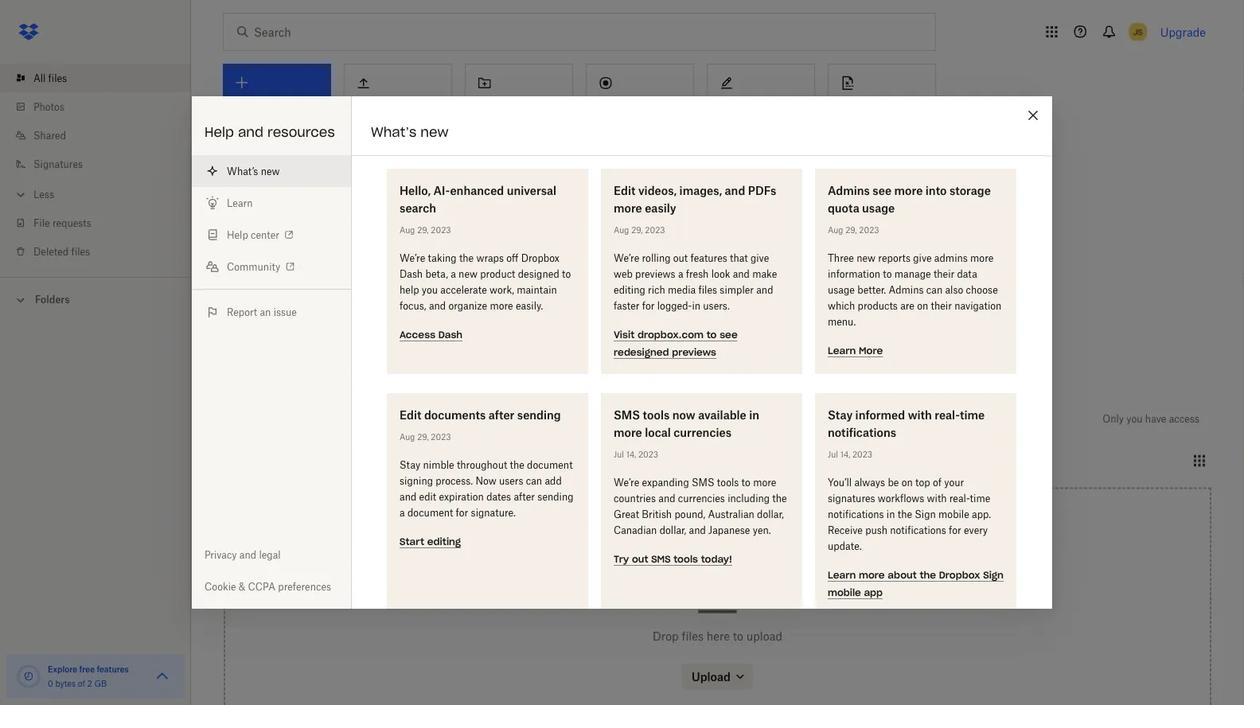Task type: describe. For each thing, give the bounding box(es) containing it.
usage inside admins see more into storage quota usage
[[862, 201, 895, 215]]

29, for admins see more into storage quota usage
[[846, 225, 857, 235]]

help and resources dialog
[[192, 96, 1053, 615]]

learn more about the dropbox sign mobile app link
[[828, 568, 1004, 600]]

expanding
[[642, 477, 689, 488]]

synced.
[[520, 338, 554, 350]]

get for get signatures
[[838, 102, 855, 114]]

admins inside admins see more into storage quota usage
[[828, 184, 870, 197]]

new inside we're taking the wraps off dropbox dash beta, a new product designed to help you accelerate work, maintain focus, and organize more easily.
[[459, 268, 478, 280]]

2 vertical spatial notifications
[[890, 524, 947, 536]]

documents
[[424, 408, 486, 422]]

help center link
[[192, 219, 351, 251]]

and down make
[[757, 284, 773, 296]]

edit for edit videos, images, and pdfs more easily
[[614, 184, 636, 197]]

work,
[[490, 284, 514, 296]]

notifications inside the stay informed with real-time notifications
[[828, 426, 897, 439]]

2023 for see
[[859, 225, 879, 235]]

edit documents after sending
[[400, 408, 561, 422]]

editing inside the start editing link
[[427, 536, 461, 548]]

all
[[33, 72, 46, 84]]

edit,
[[360, 322, 379, 334]]

file requests
[[33, 217, 91, 229]]

1 horizontal spatial document
[[527, 459, 573, 471]]

sign,
[[411, 322, 433, 334]]

we're for sms tools now available in more local currencies
[[614, 477, 640, 488]]

sms tools now available in more local currencies
[[614, 408, 760, 439]]

in inside sms tools now available in more local currencies
[[749, 408, 760, 422]]

yen.
[[753, 524, 771, 536]]

jul for stay informed with real-time notifications
[[828, 449, 838, 459]]

users.
[[703, 300, 730, 312]]

local
[[645, 426, 671, 439]]

help for help center
[[227, 229, 248, 241]]

maintain
[[517, 284, 557, 296]]

dash inside we're taking the wraps off dropbox dash beta, a new product designed to help you accelerate work, maintain focus, and organize more easily.
[[400, 268, 423, 280]]

files inside install on desktop to work on files offline and stay synced.
[[632, 322, 650, 334]]

to inside upload files and folders to edit, share, sign, and more.
[[348, 322, 357, 334]]

on inside three new reports give admins more information to manage their data usage better. admins can also choose which products are on their navigation menu.
[[917, 300, 929, 312]]

started
[[245, 146, 283, 160]]

the inside the stay nimble throughout the document signing process. now users can add and edit expiration dates after sending a document for signature.
[[510, 459, 525, 471]]

and right sign,
[[435, 322, 452, 334]]

three
[[828, 252, 854, 264]]

focus,
[[400, 300, 426, 312]]

get started with dropbox
[[223, 146, 357, 160]]

usage inside three new reports give admins more information to manage their data usage better. admins can also choose which products are on their navigation menu.
[[828, 284, 855, 296]]

admins inside three new reports give admins more information to manage their data usage better. admins can also choose which products are on their navigation menu.
[[889, 284, 924, 296]]

only you have access
[[1103, 413, 1200, 425]]

control
[[886, 322, 917, 334]]

the inside learn more about the dropbox sign mobile app
[[920, 569, 936, 582]]

always
[[855, 477, 885, 488]]

out inside we're rolling out features that give web previews a fresh look and make editing rich media files simpler and faster for logged-in users.
[[673, 252, 688, 264]]

on up synced.
[[529, 322, 540, 334]]

1 vertical spatial out
[[632, 553, 648, 566]]

signatures link
[[13, 150, 191, 178]]

start editing
[[400, 536, 461, 548]]

folders
[[315, 322, 346, 334]]

1 vertical spatial dollar,
[[660, 524, 687, 536]]

you'll
[[828, 477, 852, 488]]

currencies inside we're expanding sms tools to more countries and currencies including the great british pound, australian dollar, canadian dollar, and japanese yen.
[[678, 492, 725, 504]]

which
[[828, 300, 855, 312]]

0 vertical spatial what's
[[371, 124, 417, 140]]

share,
[[382, 322, 409, 334]]

for inside the stay nimble throughout the document signing process. now users can add and edit expiration dates after sending a document for signature.
[[456, 507, 468, 519]]

learn more
[[828, 345, 883, 357]]

resources
[[268, 124, 335, 140]]

sms for we're expanding sms tools to more countries and currencies including the great british pound, australian dollar, canadian dollar, and japanese yen.
[[692, 477, 715, 488]]

and inside 'share files with anyone and control edit or view access.'
[[866, 322, 883, 334]]

organize
[[449, 300, 487, 312]]

signature.
[[471, 507, 516, 519]]

taking
[[428, 252, 457, 264]]

we're expanding sms tools to more countries and currencies including the great british pound, australian dollar, canadian dollar, and japanese yen.
[[614, 477, 787, 536]]

new up 'ai-' on the left top of page
[[421, 124, 449, 140]]

what's new inside button
[[227, 165, 280, 177]]

data
[[957, 268, 978, 280]]

aug 29, 2023 for edit videos, images, and pdfs more easily
[[614, 225, 665, 235]]

quota usage element
[[16, 664, 41, 689]]

more inside we're taking the wraps off dropbox dash beta, a new product designed to help you accelerate work, maintain focus, and organize more easily.
[[490, 300, 513, 312]]

files for share files with anyone and control edit or view access.
[[787, 322, 806, 334]]

available
[[698, 408, 747, 422]]

give inside three new reports give admins more information to manage their data usage better. admins can also choose which products are on their navigation menu.
[[913, 252, 932, 264]]

0 vertical spatial after
[[489, 408, 515, 422]]

tools for try out sms tools today!
[[674, 553, 698, 566]]

more
[[859, 345, 883, 357]]

media
[[668, 284, 696, 296]]

we're taking the wraps off dropbox dash beta, a new product designed to help you accelerate work, maintain focus, and organize more easily.
[[400, 252, 571, 312]]

files for drop files here to upload
[[682, 629, 704, 643]]

with for files
[[809, 322, 829, 334]]

now
[[476, 475, 497, 487]]

29, for edit videos, images, and pdfs more easily
[[631, 225, 643, 235]]

we're rolling out features that give web previews a fresh look and make editing rich media files simpler and faster for logged-in users.
[[614, 252, 777, 312]]

files for deleted files
[[71, 246, 90, 258]]

aug 29, 2023 for hello, ai-enhanced universal search
[[400, 225, 451, 235]]

1 vertical spatial you
[[1127, 413, 1143, 425]]

wraps
[[476, 252, 504, 264]]

and up started
[[238, 124, 264, 140]]

with for started
[[286, 146, 310, 160]]

dropbox image
[[13, 16, 45, 48]]

jul 14, 2023 for more
[[614, 449, 659, 459]]

accelerate
[[441, 284, 487, 296]]

hello,
[[400, 184, 431, 197]]

time inside the 'you'll always be on top of your signatures workflows with real-time notifications in the sign mobile app. receive push notifications for every update.'
[[970, 492, 991, 504]]

your
[[945, 477, 964, 488]]

stay for stay nimble throughout the document signing process. now users can add and edit expiration dates after sending a document for signature.
[[400, 459, 421, 471]]

better.
[[858, 284, 886, 296]]

previews inside visit dropbox.com to see redesigned previews
[[672, 346, 717, 359]]

1 horizontal spatial what's new
[[371, 124, 449, 140]]

and inside edit videos, images, and pdfs more easily
[[725, 184, 745, 197]]

redesigned
[[614, 346, 669, 359]]

and down expanding
[[659, 492, 676, 504]]

share
[[758, 322, 785, 334]]

community
[[227, 261, 280, 273]]

learn more about the dropbox sign mobile app
[[828, 569, 1004, 599]]

real- inside the stay informed with real-time notifications
[[935, 408, 960, 422]]

and inside the stay nimble throughout the document signing process. now users can add and edit expiration dates after sending a document for signature.
[[400, 491, 417, 503]]

canadian
[[614, 524, 657, 536]]

sms for try out sms tools today!
[[651, 553, 671, 566]]

0 vertical spatial learn
[[227, 197, 253, 209]]

expiration
[[439, 491, 484, 503]]

access.
[[758, 338, 791, 350]]

access
[[1169, 413, 1200, 425]]

product
[[480, 268, 516, 280]]

a for enhanced
[[451, 268, 456, 280]]

and down issue
[[295, 322, 312, 334]]

quota
[[828, 201, 860, 215]]

and down 'that'
[[733, 268, 750, 280]]

with inside the 'you'll always be on top of your signatures workflows with real-time notifications in the sign mobile app. receive push notifications for every update.'
[[927, 492, 947, 504]]

every
[[964, 524, 988, 536]]

the inside we're expanding sms tools to more countries and currencies including the great british pound, australian dollar, canadian dollar, and japanese yen.
[[773, 492, 787, 504]]

including
[[728, 492, 770, 504]]

legal
[[259, 549, 281, 561]]

dropbox inside we're taking the wraps off dropbox dash beta, a new product designed to help you accelerate work, maintain focus, and organize more easily.
[[521, 252, 560, 264]]

signatures inside the 'you'll always be on top of your signatures workflows with real-time notifications in the sign mobile app. receive push notifications for every update.'
[[828, 492, 875, 504]]

features inside explore free features 0 bytes of 2 gb
[[97, 664, 129, 674]]

british
[[642, 508, 672, 520]]

all files list item
[[0, 64, 191, 92]]

1 vertical spatial their
[[931, 300, 952, 312]]

more.
[[239, 338, 264, 350]]

off
[[507, 252, 519, 264]]

australian
[[708, 508, 755, 520]]

app.
[[972, 508, 991, 520]]

community link
[[192, 251, 351, 283]]

access
[[400, 329, 436, 341]]

only
[[1103, 413, 1124, 425]]

2023 for informed
[[853, 449, 873, 459]]

signing
[[400, 475, 433, 487]]

0 vertical spatial dollar,
[[757, 508, 784, 520]]

get signatures button
[[828, 64, 936, 124]]

can inside three new reports give admins more information to manage their data usage better. admins can also choose which products are on their navigation menu.
[[927, 284, 943, 296]]

on right work at left top
[[618, 322, 629, 334]]

add
[[545, 475, 562, 487]]

preferences
[[278, 581, 331, 593]]

to inside visit dropbox.com to see redesigned previews
[[707, 329, 717, 341]]

aug for hello, ai-enhanced universal search
[[400, 225, 415, 235]]

edit for edit documents after sending
[[400, 408, 422, 422]]

give inside we're rolling out features that give web previews a fresh look and make editing rich media files simpler and faster for logged-in users.
[[751, 252, 769, 264]]

previews inside we're rolling out features that give web previews a fresh look and make editing rich media files simpler and faster for logged-in users.
[[635, 268, 676, 280]]

or
[[940, 322, 949, 334]]

issue
[[274, 306, 297, 318]]

choose
[[966, 284, 998, 296]]

0 vertical spatial their
[[934, 268, 955, 280]]

workflows
[[878, 492, 925, 504]]

sending inside the stay nimble throughout the document signing process. now users can add and edit expiration dates after sending a document for signature.
[[538, 491, 574, 503]]

ccpa
[[248, 581, 276, 593]]

learn for admins
[[828, 345, 856, 357]]

sms inside sms tools now available in more local currencies
[[614, 408, 640, 422]]

users
[[499, 475, 523, 487]]

files for all files
[[48, 72, 67, 84]]

gb
[[94, 679, 107, 689]]

help for help and resources
[[205, 124, 234, 140]]

learn for stay
[[828, 569, 856, 582]]

14, for notifications
[[841, 449, 850, 459]]

rolling
[[642, 252, 671, 264]]



Task type: locate. For each thing, give the bounding box(es) containing it.
dropbox up designed
[[521, 252, 560, 264]]

give
[[751, 252, 769, 264], [913, 252, 932, 264]]

access dash link
[[400, 327, 463, 342]]

after
[[489, 408, 515, 422], [514, 491, 535, 503]]

with left anyone
[[809, 322, 829, 334]]

in right available
[[749, 408, 760, 422]]

help up what's new button
[[205, 124, 234, 140]]

more inside we're expanding sms tools to more countries and currencies including the great british pound, australian dollar, canadian dollar, and japanese yen.
[[753, 477, 777, 488]]

real- inside the 'you'll always be on top of your signatures workflows with real-time notifications in the sign mobile app. receive push notifications for every update.'
[[950, 492, 970, 504]]

0 horizontal spatial give
[[751, 252, 769, 264]]

help
[[205, 124, 234, 140], [227, 229, 248, 241]]

0 horizontal spatial admins
[[828, 184, 870, 197]]

1 horizontal spatial 14,
[[841, 449, 850, 459]]

1 horizontal spatial features
[[691, 252, 728, 264]]

dropbox inside learn more about the dropbox sign mobile app
[[939, 569, 981, 582]]

their down 'also'
[[931, 300, 952, 312]]

we're inside we're expanding sms tools to more countries and currencies including the great british pound, australian dollar, canadian dollar, and japanese yen.
[[614, 477, 640, 488]]

time up the app.
[[970, 492, 991, 504]]

currencies down now
[[674, 426, 732, 439]]

into
[[926, 184, 947, 197]]

great
[[614, 508, 639, 520]]

2023 up taking
[[431, 225, 451, 235]]

less image
[[13, 187, 29, 203]]

aug 29, 2023 for admins see more into storage quota usage
[[828, 225, 879, 235]]

after inside the stay nimble throughout the document signing process. now users can add and edit expiration dates after sending a document for signature.
[[514, 491, 535, 503]]

files down issue
[[274, 322, 293, 334]]

anyone
[[831, 322, 864, 334]]

1 horizontal spatial can
[[927, 284, 943, 296]]

previews
[[635, 268, 676, 280], [672, 346, 717, 359]]

sms down canadian
[[651, 553, 671, 566]]

the inside the 'you'll always be on top of your signatures workflows with real-time notifications in the sign mobile app. receive push notifications for every update.'
[[898, 508, 912, 520]]

1 vertical spatial admins
[[889, 284, 924, 296]]

in down workflows
[[887, 508, 895, 520]]

app
[[864, 587, 883, 599]]

stay inside the stay nimble throughout the document signing process. now users can add and edit expiration dates after sending a document for signature.
[[400, 459, 421, 471]]

all files link
[[13, 64, 191, 92]]

we're left taking
[[400, 252, 425, 264]]

2023 down local
[[638, 449, 659, 459]]

2023 down documents
[[431, 432, 451, 442]]

1 vertical spatial mobile
[[828, 587, 861, 599]]

learn
[[227, 197, 253, 209], [828, 345, 856, 357], [828, 569, 856, 582]]

dropbox.com
[[638, 329, 704, 341]]

0 horizontal spatial dash
[[400, 268, 423, 280]]

2 vertical spatial learn
[[828, 569, 856, 582]]

2 jul from the left
[[828, 449, 838, 459]]

nimble
[[423, 459, 454, 471]]

what's new up hello,
[[371, 124, 449, 140]]

0 vertical spatial dropbox
[[313, 146, 357, 160]]

work
[[593, 322, 615, 334]]

0 vertical spatial tools
[[643, 408, 670, 422]]

and down pound,
[[689, 524, 706, 536]]

0 vertical spatial help
[[205, 124, 234, 140]]

1 give from the left
[[751, 252, 769, 264]]

0 vertical spatial edit
[[920, 322, 937, 334]]

aug for admins see more into storage quota usage
[[828, 225, 844, 235]]

of for your
[[933, 477, 942, 488]]

currencies inside sms tools now available in more local currencies
[[674, 426, 732, 439]]

stay
[[828, 408, 853, 422], [400, 459, 421, 471]]

0 vertical spatial sms
[[614, 408, 640, 422]]

sms left now
[[614, 408, 640, 422]]

and inside we're taking the wraps off dropbox dash beta, a new product designed to help you accelerate work, maintain focus, and organize more easily.
[[429, 300, 446, 312]]

see left into
[[873, 184, 892, 197]]

of
[[933, 477, 942, 488], [78, 679, 85, 689]]

editing inside we're rolling out features that give web previews a fresh look and make editing rich media files simpler and faster for logged-in users.
[[614, 284, 646, 296]]

on inside the 'you'll always be on top of your signatures workflows with real-time notifications in the sign mobile app. receive push notifications for every update.'
[[902, 477, 913, 488]]

29, down quota
[[846, 225, 857, 235]]

edit inside 'share files with anyone and control edit or view access.'
[[920, 322, 937, 334]]

notifications down workflows
[[890, 524, 947, 536]]

help and resources
[[205, 124, 335, 140]]

and right offline
[[684, 322, 701, 334]]

1 horizontal spatial what's
[[371, 124, 417, 140]]

1 horizontal spatial edit
[[920, 322, 937, 334]]

we're inside we're rolling out features that give web previews a fresh look and make editing rich media files simpler and faster for logged-in users.
[[614, 252, 640, 264]]

easily
[[645, 201, 676, 215]]

previews down dropbox.com
[[672, 346, 717, 359]]

in inside we're rolling out features that give web previews a fresh look and make editing rich media files simpler and faster for logged-in users.
[[692, 300, 701, 312]]

0 vertical spatial mobile
[[939, 508, 970, 520]]

pdfs
[[748, 184, 777, 197]]

1 horizontal spatial editing
[[614, 284, 646, 296]]

share files with anyone and control edit or view access.
[[758, 322, 972, 350]]

0 vertical spatial what's new
[[371, 124, 449, 140]]

document up add
[[527, 459, 573, 471]]

with inside the stay informed with real-time notifications
[[908, 408, 932, 422]]

2023 for ai-
[[431, 225, 451, 235]]

0 horizontal spatial a
[[400, 507, 405, 519]]

try
[[614, 553, 629, 566]]

aug 29, 2023 down the search
[[400, 225, 451, 235]]

aug down quota
[[828, 225, 844, 235]]

0 horizontal spatial out
[[632, 553, 648, 566]]

aug up web
[[614, 225, 629, 235]]

learn down anyone
[[828, 345, 856, 357]]

throughout
[[457, 459, 507, 471]]

give up manage
[[913, 252, 932, 264]]

we're up countries at the bottom
[[614, 477, 640, 488]]

for inside we're rolling out features that give web previews a fresh look and make editing rich media files simpler and faster for logged-in users.
[[642, 300, 655, 312]]

0 vertical spatial real-
[[935, 408, 960, 422]]

0 vertical spatial can
[[927, 284, 943, 296]]

0 horizontal spatial what's new
[[227, 165, 280, 177]]

2 horizontal spatial dropbox
[[939, 569, 981, 582]]

0 vertical spatial edit
[[614, 184, 636, 197]]

aug 29, 2023 for edit documents after sending
[[400, 432, 451, 442]]

what's new
[[371, 124, 449, 140], [227, 165, 280, 177]]

stay informed with real-time notifications
[[828, 408, 985, 439]]

admins up are
[[889, 284, 924, 296]]

help left center
[[227, 229, 248, 241]]

1 jul 14, 2023 from the left
[[614, 449, 659, 459]]

1 vertical spatial can
[[526, 475, 542, 487]]

2023 for documents
[[431, 432, 451, 442]]

upload files and folders to edit, share, sign, and more.
[[239, 322, 452, 350]]

sms up pound,
[[692, 477, 715, 488]]

1 horizontal spatial admins
[[889, 284, 924, 296]]

0 vertical spatial in
[[692, 300, 701, 312]]

2023 down easily
[[645, 225, 665, 235]]

0 horizontal spatial dollar,
[[660, 524, 687, 536]]

here
[[707, 629, 730, 643]]

menu.
[[828, 316, 856, 328]]

real- right informed
[[935, 408, 960, 422]]

files left here
[[682, 629, 704, 643]]

2 horizontal spatial a
[[678, 268, 684, 280]]

more left into
[[895, 184, 923, 197]]

2 horizontal spatial in
[[887, 508, 895, 520]]

dash
[[400, 268, 423, 280], [439, 329, 463, 341]]

0 vertical spatial editing
[[614, 284, 646, 296]]

more inside edit videos, images, and pdfs more easily
[[614, 201, 642, 215]]

help center
[[227, 229, 279, 241]]

a inside the stay nimble throughout the document signing process. now users can add and edit expiration dates after sending a document for signature.
[[400, 507, 405, 519]]

1 vertical spatial notifications
[[828, 508, 884, 520]]

tools up including
[[717, 477, 739, 488]]

0 horizontal spatial in
[[692, 300, 701, 312]]

files inside deleted files link
[[71, 246, 90, 258]]

with inside 'share files with anyone and control edit or view access.'
[[809, 322, 829, 334]]

files inside 'share files with anyone and control edit or view access.'
[[787, 322, 806, 334]]

dash right sign,
[[439, 329, 463, 341]]

get for get started with dropbox
[[223, 146, 242, 160]]

list
[[0, 54, 191, 277]]

photos link
[[13, 92, 191, 121]]

document up the start editing link
[[408, 507, 453, 519]]

time up your
[[960, 408, 985, 422]]

edit inside edit videos, images, and pdfs more easily
[[614, 184, 636, 197]]

2 give from the left
[[913, 252, 932, 264]]

0 vertical spatial sending
[[517, 408, 561, 422]]

0 horizontal spatial for
[[456, 507, 468, 519]]

what's
[[371, 124, 417, 140], [227, 165, 258, 177]]

0 horizontal spatial document
[[408, 507, 453, 519]]

1 vertical spatial features
[[97, 664, 129, 674]]

also
[[945, 284, 964, 296]]

to inside install on desktop to work on files offline and stay synced.
[[581, 322, 590, 334]]

to right here
[[733, 629, 744, 643]]

in inside the 'you'll always be on top of your signatures workflows with real-time notifications in the sign mobile app. receive push notifications for every update.'
[[887, 508, 895, 520]]

with for informed
[[908, 408, 932, 422]]

0 vertical spatial document
[[527, 459, 573, 471]]

storage
[[950, 184, 991, 197]]

features inside we're rolling out features that give web previews a fresh look and make editing rich media files simpler and faster for logged-in users.
[[691, 252, 728, 264]]

explore
[[48, 664, 77, 674]]

be
[[888, 477, 899, 488]]

countries
[[614, 492, 656, 504]]

14, for more
[[626, 449, 636, 459]]

time
[[960, 408, 985, 422], [970, 492, 991, 504]]

aug 29, 2023 down quota
[[828, 225, 879, 235]]

files for upload files and folders to edit, share, sign, and more.
[[274, 322, 293, 334]]

you inside we're taking the wraps off dropbox dash beta, a new product designed to help you accelerate work, maintain focus, and organize more easily.
[[422, 284, 438, 296]]

stay
[[498, 338, 517, 350]]

drop
[[653, 629, 679, 643]]

new inside what's new button
[[261, 165, 280, 177]]

29, for edit documents after sending
[[417, 432, 429, 442]]

0 horizontal spatial sms
[[614, 408, 640, 422]]

editing up "faster"
[[614, 284, 646, 296]]

notifications down informed
[[828, 426, 897, 439]]

all files
[[33, 72, 67, 84]]

what's inside button
[[227, 165, 258, 177]]

edit left documents
[[400, 408, 422, 422]]

in left 'users.'
[[692, 300, 701, 312]]

cookie & ccpa preferences
[[205, 581, 331, 593]]

time inside the stay informed with real-time notifications
[[960, 408, 985, 422]]

jul 14, 2023
[[614, 449, 659, 459], [828, 449, 873, 459]]

edit down signing
[[419, 491, 436, 503]]

1 horizontal spatial sms
[[651, 553, 671, 566]]

a up media
[[678, 268, 684, 280]]

less
[[33, 188, 54, 200]]

for down rich
[[642, 300, 655, 312]]

easily.
[[516, 300, 543, 312]]

0 vertical spatial dash
[[400, 268, 423, 280]]

files inside we're rolling out features that give web previews a fresh look and make editing rich media files simpler and faster for logged-in users.
[[699, 284, 717, 296]]

edit videos, images, and pdfs more easily
[[614, 184, 777, 215]]

0 horizontal spatial usage
[[828, 284, 855, 296]]

files inside all files link
[[48, 72, 67, 84]]

features up gb
[[97, 664, 129, 674]]

the right including
[[773, 492, 787, 504]]

more up data
[[971, 252, 994, 264]]

tools
[[643, 408, 670, 422], [717, 477, 739, 488], [674, 553, 698, 566]]

2023 down quota
[[859, 225, 879, 235]]

signatures inside button
[[858, 102, 910, 114]]

new down started
[[261, 165, 280, 177]]

you left "have"
[[1127, 413, 1143, 425]]

new inside three new reports give admins more information to manage their data usage better. admins can also choose which products are on their navigation menu.
[[857, 252, 876, 264]]

1 jul from the left
[[614, 449, 624, 459]]

learn inside learn more about the dropbox sign mobile app
[[828, 569, 856, 582]]

more left easily
[[614, 201, 642, 215]]

1 vertical spatial see
[[720, 329, 738, 341]]

0 vertical spatial you
[[422, 284, 438, 296]]

0 vertical spatial sign
[[915, 508, 936, 520]]

more up app
[[859, 569, 885, 582]]

0 vertical spatial usage
[[862, 201, 895, 215]]

1 vertical spatial dash
[[439, 329, 463, 341]]

1 vertical spatial document
[[408, 507, 453, 519]]

more inside sms tools now available in more local currencies
[[614, 426, 642, 439]]

0 horizontal spatial dropbox
[[313, 146, 357, 160]]

1 horizontal spatial dollar,
[[757, 508, 784, 520]]

more inside learn more about the dropbox sign mobile app
[[859, 569, 885, 582]]

dropbox down every
[[939, 569, 981, 582]]

receive
[[828, 524, 863, 536]]

0 vertical spatial time
[[960, 408, 985, 422]]

see inside visit dropbox.com to see redesigned previews
[[720, 329, 738, 341]]

1 vertical spatial in
[[749, 408, 760, 422]]

upload
[[239, 322, 271, 334]]

edit left or
[[920, 322, 937, 334]]

make
[[753, 268, 777, 280]]

dollar, down british
[[660, 524, 687, 536]]

1 horizontal spatial out
[[673, 252, 688, 264]]

29, for hello, ai-enhanced universal search
[[417, 225, 429, 235]]

see
[[873, 184, 892, 197], [720, 329, 738, 341]]

more down work,
[[490, 300, 513, 312]]

tools for we're expanding sms tools to more countries and currencies including the great british pound, australian dollar, canadian dollar, and japanese yen.
[[717, 477, 739, 488]]

of inside the 'you'll always be on top of your signatures workflows with real-time notifications in the sign mobile app. receive push notifications for every update.'
[[933, 477, 942, 488]]

help
[[400, 284, 419, 296]]

of for 2
[[78, 679, 85, 689]]

1 vertical spatial edit
[[419, 491, 436, 503]]

aug
[[400, 225, 415, 235], [614, 225, 629, 235], [828, 225, 844, 235], [400, 432, 415, 442]]

we're for hello, ai-enhanced universal search
[[400, 252, 425, 264]]

and left legal
[[240, 549, 256, 561]]

jul 14, 2023 down local
[[614, 449, 659, 459]]

sign inside learn more about the dropbox sign mobile app
[[983, 569, 1004, 582]]

for inside the 'you'll always be on top of your signatures workflows with real-time notifications in the sign mobile app. receive push notifications for every update.'
[[949, 524, 962, 536]]

usage up which
[[828, 284, 855, 296]]

to right designed
[[562, 268, 571, 280]]

start editing link
[[400, 534, 461, 549]]

1 vertical spatial what's
[[227, 165, 258, 177]]

0 vertical spatial features
[[691, 252, 728, 264]]

edit left the videos,
[[614, 184, 636, 197]]

for
[[642, 300, 655, 312], [456, 507, 468, 519], [949, 524, 962, 536]]

sending down add
[[538, 491, 574, 503]]

list containing all files
[[0, 54, 191, 277]]

0 horizontal spatial tools
[[643, 408, 670, 422]]

a inside we're rolling out features that give web previews a fresh look and make editing rich media files simpler and faster for logged-in users.
[[678, 268, 684, 280]]

0 vertical spatial get
[[838, 102, 855, 114]]

1 horizontal spatial give
[[913, 252, 932, 264]]

a inside we're taking the wraps off dropbox dash beta, a new product designed to help you accelerate work, maintain focus, and organize more easily.
[[451, 268, 456, 280]]

rich
[[648, 284, 665, 296]]

simpler
[[720, 284, 754, 296]]

mobile inside learn more about the dropbox sign mobile app
[[828, 587, 861, 599]]

2 14, from the left
[[841, 449, 850, 459]]

stay inside the stay informed with real-time notifications
[[828, 408, 853, 422]]

requests
[[52, 217, 91, 229]]

1 14, from the left
[[626, 449, 636, 459]]

we're inside we're taking the wraps off dropbox dash beta, a new product designed to help you accelerate work, maintain focus, and organize more easily.
[[400, 252, 425, 264]]

1 vertical spatial sign
[[983, 569, 1004, 582]]

file requests link
[[13, 209, 191, 237]]

to left work at left top
[[581, 322, 590, 334]]

jul 14, 2023 for notifications
[[828, 449, 873, 459]]

the right about
[[920, 569, 936, 582]]

of inside explore free features 0 bytes of 2 gb
[[78, 679, 85, 689]]

29, up rolling
[[631, 225, 643, 235]]

tools inside sms tools now available in more local currencies
[[643, 408, 670, 422]]

informed
[[856, 408, 905, 422]]

0 horizontal spatial jul 14, 2023
[[614, 449, 659, 459]]

now
[[673, 408, 696, 422]]

fresh
[[686, 268, 709, 280]]

1 horizontal spatial in
[[749, 408, 760, 422]]

see down 'users.'
[[720, 329, 738, 341]]

with
[[286, 146, 310, 160], [809, 322, 829, 334], [908, 408, 932, 422], [927, 492, 947, 504]]

0 vertical spatial stay
[[828, 408, 853, 422]]

what's down started
[[227, 165, 258, 177]]

and inside install on desktop to work on files offline and stay synced.
[[684, 322, 701, 334]]

1 vertical spatial after
[[514, 491, 535, 503]]

2 vertical spatial dropbox
[[939, 569, 981, 582]]

1 vertical spatial signatures
[[828, 492, 875, 504]]

0 horizontal spatial sign
[[915, 508, 936, 520]]

1 horizontal spatial for
[[642, 300, 655, 312]]

0 horizontal spatial of
[[78, 679, 85, 689]]

2023 up "always"
[[853, 449, 873, 459]]

1 horizontal spatial tools
[[674, 553, 698, 566]]

to inside we're expanding sms tools to more countries and currencies including the great british pound, australian dollar, canadian dollar, and japanese yen.
[[742, 477, 751, 488]]

look
[[712, 268, 730, 280]]

new
[[421, 124, 449, 140], [261, 165, 280, 177], [857, 252, 876, 264], [459, 268, 478, 280]]

14, up countries at the bottom
[[626, 449, 636, 459]]

upgrade link
[[1161, 25, 1206, 39]]

to inside we're taking the wraps off dropbox dash beta, a new product designed to help you accelerate work, maintain focus, and organize more easily.
[[562, 268, 571, 280]]

1 vertical spatial learn
[[828, 345, 856, 357]]

aug for edit videos, images, and pdfs more easily
[[614, 225, 629, 235]]

2023 for tools
[[638, 449, 659, 459]]

and left pdfs
[[725, 184, 745, 197]]

file
[[33, 217, 50, 229]]

currencies up pound,
[[678, 492, 725, 504]]

sign inside the 'you'll always be on top of your signatures workflows with real-time notifications in the sign mobile app. receive push notifications for every update.'
[[915, 508, 936, 520]]

get inside get signatures button
[[838, 102, 855, 114]]

cookie
[[205, 581, 236, 593]]

give up make
[[751, 252, 769, 264]]

features up fresh
[[691, 252, 728, 264]]

2 horizontal spatial sms
[[692, 477, 715, 488]]

more inside three new reports give admins more information to manage their data usage better. admins can also choose which products are on their navigation menu.
[[971, 252, 994, 264]]

29, down the search
[[417, 225, 429, 235]]

try out sms tools today! link
[[614, 552, 732, 566]]

jul for sms tools now available in more local currencies
[[614, 449, 624, 459]]

2023 for videos,
[[645, 225, 665, 235]]

0 horizontal spatial mobile
[[828, 587, 861, 599]]

aug for edit documents after sending
[[400, 432, 415, 442]]

usage right quota
[[862, 201, 895, 215]]

tools inside we're expanding sms tools to more countries and currencies including the great british pound, australian dollar, canadian dollar, and japanese yen.
[[717, 477, 739, 488]]

29,
[[417, 225, 429, 235], [631, 225, 643, 235], [846, 225, 857, 235], [417, 432, 429, 442]]

the inside we're taking the wraps off dropbox dash beta, a new product designed to help you accelerate work, maintain focus, and organize more easily.
[[459, 252, 474, 264]]

sms inside we're expanding sms tools to more countries and currencies including the great british pound, australian dollar, canadian dollar, and japanese yen.
[[692, 477, 715, 488]]

files inside upload files and folders to edit, share, sign, and more.
[[274, 322, 293, 334]]

of left 2
[[78, 679, 85, 689]]

stay for stay informed with real-time notifications
[[828, 408, 853, 422]]

aug 29, 2023
[[400, 225, 451, 235], [614, 225, 665, 235], [828, 225, 879, 235], [400, 432, 451, 442]]

images,
[[680, 184, 722, 197]]

a for images,
[[678, 268, 684, 280]]

to inside three new reports give admins more information to manage their data usage better. admins can also choose which products are on their navigation menu.
[[883, 268, 892, 280]]

can inside the stay nimble throughout the document signing process. now users can add and edit expiration dates after sending a document for signature.
[[526, 475, 542, 487]]

and right focus,
[[429, 300, 446, 312]]

1 vertical spatial previews
[[672, 346, 717, 359]]

a
[[451, 268, 456, 280], [678, 268, 684, 280], [400, 507, 405, 519]]

1 vertical spatial get
[[223, 146, 242, 160]]

aug up signing
[[400, 432, 415, 442]]

1 vertical spatial what's new
[[227, 165, 280, 177]]

logged-
[[657, 300, 692, 312]]

editing right start
[[427, 536, 461, 548]]

files right all
[[48, 72, 67, 84]]

mobile inside the 'you'll always be on top of your signatures workflows with real-time notifications in the sign mobile app. receive push notifications for every update.'
[[939, 508, 970, 520]]

1 vertical spatial currencies
[[678, 492, 725, 504]]

we're up web
[[614, 252, 640, 264]]

explore free features 0 bytes of 2 gb
[[48, 664, 129, 689]]

2 vertical spatial tools
[[674, 553, 698, 566]]

dash up help
[[400, 268, 423, 280]]

we're for edit videos, images, and pdfs more easily
[[614, 252, 640, 264]]

more inside admins see more into storage quota usage
[[895, 184, 923, 197]]

1 vertical spatial sms
[[692, 477, 715, 488]]

see inside admins see more into storage quota usage
[[873, 184, 892, 197]]

2 horizontal spatial for
[[949, 524, 962, 536]]

1 horizontal spatial get
[[838, 102, 855, 114]]

0 vertical spatial see
[[873, 184, 892, 197]]

what's new down started
[[227, 165, 280, 177]]

usage
[[862, 201, 895, 215], [828, 284, 855, 296]]

1 vertical spatial time
[[970, 492, 991, 504]]

2 vertical spatial in
[[887, 508, 895, 520]]

0 horizontal spatial you
[[422, 284, 438, 296]]

tools left today!
[[674, 553, 698, 566]]

1 horizontal spatial sign
[[983, 569, 1004, 582]]

with right informed
[[908, 408, 932, 422]]

real- down your
[[950, 492, 970, 504]]

edit inside the stay nimble throughout the document signing process. now users can add and edit expiration dates after sending a document for signature.
[[419, 491, 436, 503]]

and
[[238, 124, 264, 140], [725, 184, 745, 197], [733, 268, 750, 280], [757, 284, 773, 296], [429, 300, 446, 312], [295, 322, 312, 334], [435, 322, 452, 334], [684, 322, 701, 334], [866, 322, 883, 334], [400, 491, 417, 503], [659, 492, 676, 504], [689, 524, 706, 536], [240, 549, 256, 561]]

0 horizontal spatial edit
[[419, 491, 436, 503]]

notifications
[[828, 426, 897, 439], [828, 508, 884, 520], [890, 524, 947, 536]]

1 horizontal spatial usage
[[862, 201, 895, 215]]

2 jul 14, 2023 from the left
[[828, 449, 873, 459]]

with down 'top' on the right bottom of page
[[927, 492, 947, 504]]

free
[[79, 664, 95, 674]]

0 horizontal spatial features
[[97, 664, 129, 674]]

1 vertical spatial of
[[78, 679, 85, 689]]

1 vertical spatial edit
[[400, 408, 422, 422]]



Task type: vqa. For each thing, say whether or not it's contained in the screenshot.
Admins within the Three new reports give admins more information to manage their data usage better. Admins can also choose which products are on their navigation menu.
yes



